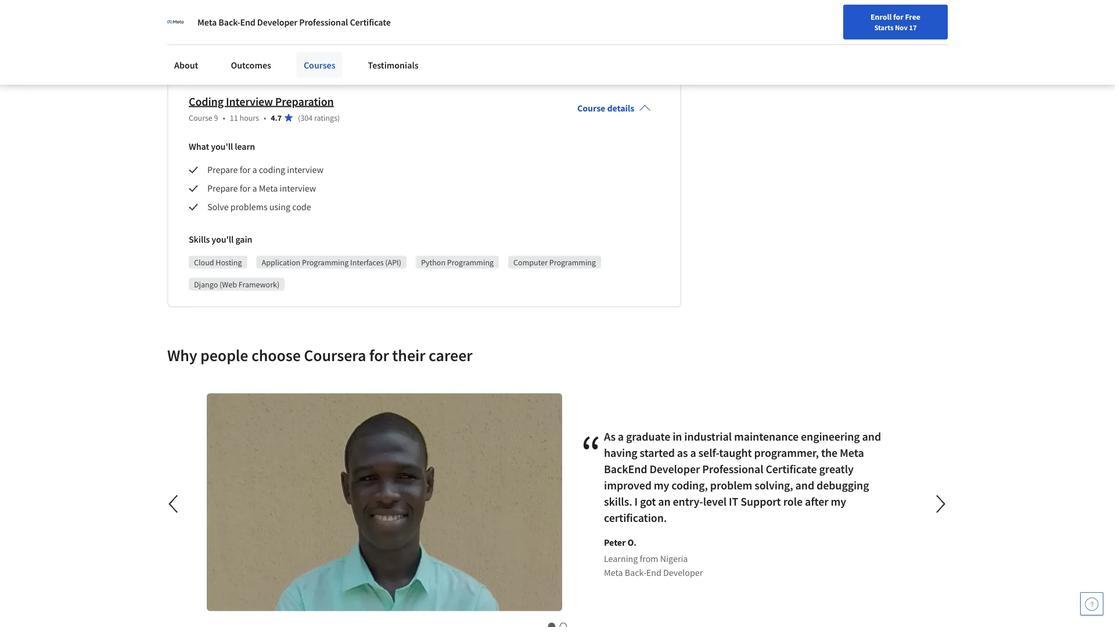 Task type: locate. For each thing, give the bounding box(es) containing it.
solving,
[[755, 479, 794, 493]]

0 vertical spatial skills you'll gain
[[189, 28, 252, 40]]

computer programming
[[514, 257, 596, 268]]

2 (web from the top
[[220, 279, 237, 290]]

professional
[[299, 16, 348, 28], [703, 462, 764, 477]]

cloud
[[194, 257, 214, 268]]

3 programming from the left
[[550, 257, 596, 268]]

1 vertical spatial skills you'll gain
[[189, 234, 252, 245]]

a right as
[[691, 446, 697, 461]]

skills right 'meta' icon at the top of page
[[189, 28, 210, 40]]

programming right the computer
[[550, 257, 596, 268]]

framework)
[[239, 51, 280, 62], [239, 279, 280, 290]]

1 prepare from the top
[[207, 164, 238, 176]]

programming right python
[[447, 257, 494, 268]]

framework) up 'coding interview preparation' link
[[239, 51, 280, 62]]

prepare up solve
[[207, 183, 238, 194]]

courses link
[[297, 52, 343, 78]]

taught
[[720, 446, 752, 461]]

0 horizontal spatial programming
[[302, 257, 349, 268]]

1 vertical spatial my
[[831, 495, 847, 509]]

back- up the outcomes link
[[219, 16, 240, 28]]

1 horizontal spatial certificate
[[766, 462, 817, 477]]

a
[[253, 164, 257, 176], [253, 183, 257, 194], [618, 430, 624, 444], [691, 446, 697, 461]]

skills
[[189, 28, 210, 40], [189, 234, 210, 245]]

end down from
[[647, 567, 662, 579]]

2 skills from the top
[[189, 234, 210, 245]]

1 vertical spatial developer
[[650, 462, 700, 477]]

and up after on the bottom right of the page
[[796, 479, 815, 493]]

enroll for free starts nov 17
[[871, 12, 921, 32]]

a right as on the right of the page
[[618, 430, 624, 444]]

1 horizontal spatial end
[[647, 567, 662, 579]]

0 vertical spatial framework)
[[239, 51, 280, 62]]

interfaces
[[350, 257, 384, 268]]

1 django from the top
[[194, 51, 218, 62]]

1 vertical spatial django (web framework)
[[194, 279, 280, 290]]

started
[[640, 446, 675, 461]]

prepare for prepare for a coding interview
[[207, 164, 238, 176]]

a for " as a graduate in industrial maintenance engineering and having started as a self-taught programmer, the meta backend developer professional certificate greatly improved my coding, problem solving, and debugging skills. i got an entry-level it support role after my certification.
[[618, 430, 624, 444]]

prepare down what you'll learn
[[207, 164, 238, 176]]

choose
[[252, 345, 301, 365]]

and
[[863, 430, 882, 444], [796, 479, 815, 493]]

( 304 ratings )
[[298, 112, 340, 123]]

django (web framework) up interview
[[194, 51, 280, 62]]

course for course details
[[578, 103, 606, 114]]

1 vertical spatial gain
[[236, 234, 252, 245]]

1 vertical spatial (web
[[220, 279, 237, 290]]

django up coding
[[194, 51, 218, 62]]

(web down hosting
[[220, 279, 237, 290]]

1 horizontal spatial professional
[[703, 462, 764, 477]]

(web right the about link
[[220, 51, 237, 62]]

certificate up endpoints at left
[[350, 16, 391, 28]]

0 vertical spatial professional
[[299, 16, 348, 28]]

django (web framework) down hosting
[[194, 279, 280, 290]]

0 horizontal spatial course
[[189, 112, 213, 123]]

meta down prepare for a coding interview
[[259, 183, 278, 194]]

you'll up outcomes
[[212, 28, 234, 40]]

framework) down application at the top left of page
[[239, 279, 280, 290]]

meta image
[[167, 14, 184, 30]]

0 vertical spatial skills
[[189, 28, 210, 40]]

end inside peter o. learning from nigeria meta back-end developer
[[647, 567, 662, 579]]

skills for cloud hosting
[[189, 234, 210, 245]]

prepare for a meta interview
[[207, 183, 316, 194]]

1 vertical spatial end
[[647, 567, 662, 579]]

0 horizontal spatial •
[[223, 112, 225, 123]]

a left coding
[[253, 164, 257, 176]]

my down debugging
[[831, 495, 847, 509]]

1 vertical spatial prepare
[[207, 183, 238, 194]]

for down learn
[[240, 164, 251, 176]]

0 horizontal spatial and
[[796, 479, 815, 493]]

peter o. learning from nigeria meta back-end developer
[[604, 537, 703, 579]]

certificate inside " as a graduate in industrial maintenance engineering and having started as a self-taught programmer, the meta backend developer professional certificate greatly improved my coding, problem solving, and debugging skills. i got an entry-level it support role after my certification.
[[766, 462, 817, 477]]

for up nov
[[894, 12, 904, 22]]

maintenance
[[735, 430, 799, 444]]

coding interview preparation
[[189, 94, 334, 109]]

skills you'll gain up outcomes
[[189, 28, 252, 40]]

0 vertical spatial prepare
[[207, 164, 238, 176]]

1 horizontal spatial •
[[264, 112, 266, 123]]

go to previous testimonial image
[[161, 490, 188, 518]]

professional up mysql
[[299, 16, 348, 28]]

0 vertical spatial django
[[194, 51, 218, 62]]

level
[[704, 495, 727, 509]]

2 vertical spatial developer
[[664, 567, 703, 579]]

1 vertical spatial framework)
[[239, 279, 280, 290]]

(web
[[220, 51, 237, 62], [220, 279, 237, 290]]

course inside dropdown button
[[578, 103, 606, 114]]

my
[[654, 479, 670, 493], [831, 495, 847, 509]]

1 vertical spatial back-
[[625, 567, 647, 579]]

a up the solve problems using code
[[253, 183, 257, 194]]

you'll up cloud hosting on the left top
[[212, 234, 234, 245]]

skills up cloud
[[189, 234, 210, 245]]

1 django (web framework) from the top
[[194, 51, 280, 62]]

gain
[[236, 28, 252, 40], [236, 234, 252, 245]]

1 vertical spatial professional
[[703, 462, 764, 477]]

0 vertical spatial interview
[[287, 164, 324, 176]]

0 vertical spatial and
[[863, 430, 882, 444]]

0 vertical spatial back-
[[219, 16, 240, 28]]

None search field
[[166, 7, 445, 31]]

engineering
[[801, 430, 860, 444]]

coding
[[259, 164, 285, 176]]

it
[[729, 495, 739, 509]]

end
[[240, 16, 256, 28], [647, 567, 662, 579]]

gain up outcomes
[[236, 28, 252, 40]]

2 gain from the top
[[236, 234, 252, 245]]

for left their
[[369, 345, 389, 365]]

django
[[194, 51, 218, 62], [194, 279, 218, 290]]

course details button
[[568, 86, 660, 130]]

0 vertical spatial gain
[[236, 28, 252, 40]]

0 vertical spatial (web
[[220, 51, 237, 62]]

0 vertical spatial django (web framework)
[[194, 51, 280, 62]]

)
[[338, 112, 340, 123]]

programming left interfaces
[[302, 257, 349, 268]]

developer down nigeria
[[664, 567, 703, 579]]

2 vertical spatial you'll
[[212, 234, 234, 245]]

1 programming from the left
[[302, 257, 349, 268]]

skills you'll gain for (web
[[189, 28, 252, 40]]

1 vertical spatial certificate
[[766, 462, 817, 477]]

greatly
[[820, 462, 854, 477]]

304
[[301, 112, 313, 123]]

developer inside peter o. learning from nigeria meta back-end developer
[[664, 567, 703, 579]]

1 vertical spatial interview
[[280, 183, 316, 194]]

0 vertical spatial end
[[240, 16, 256, 28]]

skills you'll gain up cloud hosting on the left top
[[189, 234, 252, 245]]

developer down as
[[650, 462, 700, 477]]

interview right coding
[[287, 164, 324, 176]]

back- inside peter o. learning from nigeria meta back-end developer
[[625, 567, 647, 579]]

for for coding
[[240, 164, 251, 176]]

•
[[223, 112, 225, 123], [264, 112, 266, 123]]

2 programming from the left
[[447, 257, 494, 268]]

1 vertical spatial and
[[796, 479, 815, 493]]

enroll
[[871, 12, 892, 22]]

api endpoints
[[343, 51, 390, 62]]

course left details
[[578, 103, 606, 114]]

prepare
[[207, 164, 238, 176], [207, 183, 238, 194]]

django down cloud
[[194, 279, 218, 290]]

meta
[[198, 16, 217, 28], [259, 183, 278, 194], [840, 446, 865, 461], [604, 567, 623, 579]]

2 • from the left
[[264, 112, 266, 123]]

and right engineering
[[863, 430, 882, 444]]

career
[[429, 345, 473, 365]]

interview
[[287, 164, 324, 176], [280, 183, 316, 194]]

course details
[[578, 103, 635, 114]]

0 horizontal spatial end
[[240, 16, 256, 28]]

1 • from the left
[[223, 112, 225, 123]]

got
[[640, 495, 656, 509]]

course 9 • 11 hours •
[[189, 112, 266, 123]]

2 horizontal spatial programming
[[550, 257, 596, 268]]

solve problems using code
[[207, 201, 311, 213]]

for inside enroll for free starts nov 17
[[894, 12, 904, 22]]

2 skills you'll gain from the top
[[189, 234, 252, 245]]

1 horizontal spatial back-
[[625, 567, 647, 579]]

1 skills you'll gain from the top
[[189, 28, 252, 40]]

outcomes link
[[224, 52, 278, 78]]

interview
[[226, 94, 273, 109]]

1 vertical spatial skills
[[189, 234, 210, 245]]

11
[[230, 112, 238, 123]]

17
[[910, 23, 917, 32]]

improved
[[604, 479, 652, 493]]

1 vertical spatial django
[[194, 279, 218, 290]]

course
[[578, 103, 606, 114], [189, 112, 213, 123]]

show notifications image
[[959, 15, 973, 28]]

end up outcomes
[[240, 16, 256, 28]]

0 vertical spatial certificate
[[350, 16, 391, 28]]

gain up hosting
[[236, 234, 252, 245]]

1 skills from the top
[[189, 28, 210, 40]]

meta down learning
[[604, 567, 623, 579]]

developer up outcomes
[[257, 16, 298, 28]]

1 horizontal spatial course
[[578, 103, 606, 114]]

back- down from
[[625, 567, 647, 579]]

professional up 'problem' in the bottom of the page
[[703, 462, 764, 477]]

1 horizontal spatial programming
[[447, 257, 494, 268]]

why
[[167, 345, 197, 365]]

python programming
[[421, 257, 494, 268]]

for up problems
[[240, 183, 251, 194]]

1 horizontal spatial my
[[831, 495, 847, 509]]

meta up greatly
[[840, 446, 865, 461]]

0 horizontal spatial my
[[654, 479, 670, 493]]

1 gain from the top
[[236, 28, 252, 40]]

outcomes
[[231, 59, 271, 71]]

testimonials link
[[361, 52, 426, 78]]

testimonials
[[368, 59, 419, 71]]

starts
[[875, 23, 894, 32]]

slides element
[[188, 621, 928, 628]]

developer inside " as a graduate in industrial maintenance engineering and having started as a self-taught programmer, the meta backend developer professional certificate greatly improved my coding, problem solving, and debugging skills. i got an entry-level it support role after my certification.
[[650, 462, 700, 477]]

interview up code
[[280, 183, 316, 194]]

certificate down programmer,
[[766, 462, 817, 477]]

preparation
[[275, 94, 334, 109]]

developer
[[257, 16, 298, 28], [650, 462, 700, 477], [664, 567, 703, 579]]

• right 9 on the top
[[223, 112, 225, 123]]

nov
[[895, 23, 908, 32]]

problems
[[231, 201, 268, 213]]

programming for application
[[302, 257, 349, 268]]

programming
[[302, 257, 349, 268], [447, 257, 494, 268], [550, 257, 596, 268]]

course left 9 on the top
[[189, 112, 213, 123]]

• left 4.7
[[264, 112, 266, 123]]

2 prepare from the top
[[207, 183, 238, 194]]

people
[[201, 345, 248, 365]]

0 vertical spatial you'll
[[212, 28, 234, 40]]

python
[[421, 257, 446, 268]]

prepare for prepare for a meta interview
[[207, 183, 238, 194]]

you'll left learn
[[211, 141, 233, 153]]

code
[[292, 201, 311, 213]]

for
[[894, 12, 904, 22], [240, 164, 251, 176], [240, 183, 251, 194], [369, 345, 389, 365]]

my up an
[[654, 479, 670, 493]]

2 django from the top
[[194, 279, 218, 290]]



Task type: vqa. For each thing, say whether or not it's contained in the screenshot.
"Learning Isn'T Just About Being Better At Your Job: It'S So Much More Than That. Coursera Allows Me To Learn Without Limits."
no



Task type: describe. For each thing, give the bounding box(es) containing it.
0 vertical spatial developer
[[257, 16, 298, 28]]

0 horizontal spatial back-
[[219, 16, 240, 28]]

coursera
[[304, 345, 366, 365]]

skills for django (web framework)
[[189, 28, 210, 40]]

entry-
[[673, 495, 704, 509]]

(
[[298, 112, 301, 123]]

you'll for hosting
[[212, 234, 234, 245]]

what
[[189, 141, 209, 153]]

9
[[214, 112, 218, 123]]

learn
[[235, 141, 255, 153]]

role
[[784, 495, 803, 509]]

debugging
[[817, 479, 870, 493]]

nigeria
[[661, 553, 688, 565]]

self-
[[699, 446, 720, 461]]

coding,
[[672, 479, 708, 493]]

having
[[604, 446, 638, 461]]

courses
[[304, 59, 336, 71]]

meta back-end developer professional certificate
[[198, 16, 391, 28]]

interview for prepare for a coding interview
[[287, 164, 324, 176]]

1 (web from the top
[[220, 51, 237, 62]]

meta inside peter o. learning from nigeria meta back-end developer
[[604, 567, 623, 579]]

course for course 9 • 11 hours •
[[189, 112, 213, 123]]

application
[[262, 257, 301, 268]]

1 horizontal spatial and
[[863, 430, 882, 444]]

interview for prepare for a meta interview
[[280, 183, 316, 194]]

graduate
[[626, 430, 671, 444]]

support
[[741, 495, 781, 509]]

about link
[[167, 52, 205, 78]]

api
[[343, 51, 354, 62]]

endpoints
[[355, 51, 390, 62]]

professional inside " as a graduate in industrial maintenance engineering and having started as a self-taught programmer, the meta backend developer professional certificate greatly improved my coding, problem solving, and debugging skills. i got an entry-level it support role after my certification.
[[703, 462, 764, 477]]

programming for python
[[447, 257, 494, 268]]

mysql
[[299, 51, 323, 62]]

coding interview preparation link
[[189, 94, 334, 109]]

for for starts
[[894, 12, 904, 22]]

"
[[581, 422, 602, 484]]

english
[[893, 13, 921, 25]]

shopping cart: 1 item image
[[844, 9, 866, 27]]

coding
[[189, 94, 224, 109]]

application programming interfaces (api)
[[262, 257, 402, 268]]

an
[[659, 495, 671, 509]]

2 django (web framework) from the top
[[194, 279, 280, 290]]

cloud hosting
[[194, 257, 242, 268]]

1 framework) from the top
[[239, 51, 280, 62]]

you'll for (web
[[212, 28, 234, 40]]

solve
[[207, 201, 229, 213]]

0 vertical spatial my
[[654, 479, 670, 493]]

hosting
[[216, 257, 242, 268]]

prepare for a coding interview
[[207, 164, 324, 176]]

as
[[604, 430, 616, 444]]

industrial
[[685, 430, 732, 444]]

learning
[[604, 553, 638, 565]]

gain for (web
[[236, 28, 252, 40]]

meta right 'meta' icon at the top of page
[[198, 16, 217, 28]]

peter
[[604, 537, 626, 549]]

after
[[805, 495, 829, 509]]

0 horizontal spatial professional
[[299, 16, 348, 28]]

gain for hosting
[[236, 234, 252, 245]]

what you'll learn
[[189, 141, 255, 153]]

using
[[270, 201, 291, 213]]

i
[[635, 495, 638, 509]]

free
[[906, 12, 921, 22]]

computer
[[514, 257, 548, 268]]

2 framework) from the top
[[239, 279, 280, 290]]

(api)
[[385, 257, 402, 268]]

a for prepare for a coding interview
[[253, 164, 257, 176]]

help center image
[[1086, 597, 1100, 611]]

o.
[[628, 537, 637, 549]]

for for meta
[[240, 183, 251, 194]]

ratings
[[314, 112, 338, 123]]

english button
[[872, 0, 942, 38]]

skills.
[[604, 495, 633, 509]]

go to next testimonial image
[[928, 490, 955, 518]]

meta inside " as a graduate in industrial maintenance engineering and having started as a self-taught programmer, the meta backend developer professional certificate greatly improved my coding, problem solving, and debugging skills. i got an entry-level it support role after my certification.
[[840, 446, 865, 461]]

" as a graduate in industrial maintenance engineering and having started as a self-taught programmer, the meta backend developer professional certificate greatly improved my coding, problem solving, and debugging skills. i got an entry-level it support role after my certification.
[[581, 422, 882, 526]]

go to previous testimonial image
[[169, 495, 178, 513]]

from
[[640, 553, 659, 565]]

a for prepare for a meta interview
[[253, 183, 257, 194]]

problem
[[711, 479, 753, 493]]

their
[[392, 345, 426, 365]]

programming for computer
[[550, 257, 596, 268]]

0 horizontal spatial certificate
[[350, 16, 391, 28]]

about
[[174, 59, 198, 71]]

in
[[673, 430, 683, 444]]

4.7
[[271, 112, 282, 123]]

backend
[[604, 462, 648, 477]]

skills you'll gain for hosting
[[189, 234, 252, 245]]

why people choose coursera for their career
[[167, 345, 473, 365]]

as
[[678, 446, 688, 461]]

hours
[[240, 112, 259, 123]]

the
[[822, 446, 838, 461]]

certification.
[[604, 511, 667, 526]]

1 vertical spatial you'll
[[211, 141, 233, 153]]



